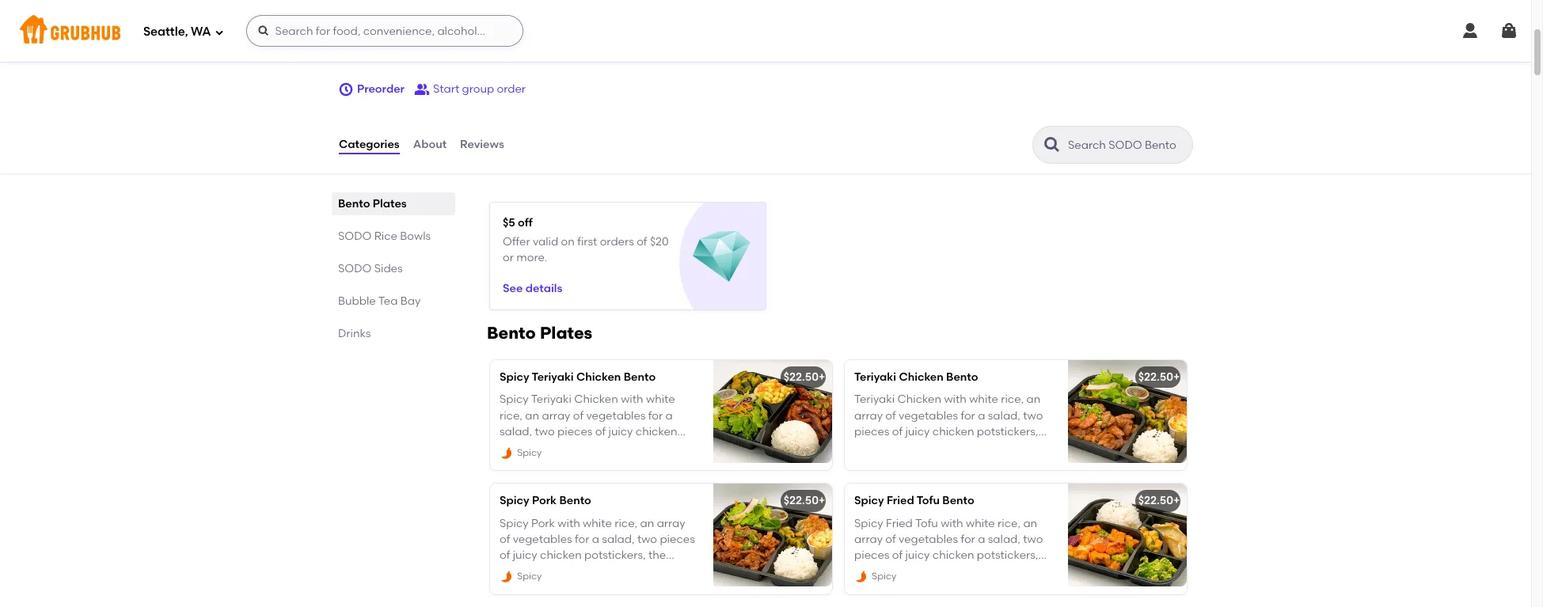 Task type: locate. For each thing, give the bounding box(es) containing it.
svg image left preorder
[[338, 82, 354, 97]]

$22.50 for spicy teriyaki chicken bento
[[784, 371, 819, 384]]

preorder button
[[338, 75, 405, 104]]

only
[[385, 34, 407, 48]]

spicy pork bento image
[[714, 484, 833, 587]]

0 vertical spatial plates
[[373, 197, 407, 211]]

start
[[433, 82, 460, 96]]

bento plates down see details button
[[487, 323, 593, 343]]

spicy teriyaki chicken bento
[[500, 371, 656, 384]]

sodo inside tab
[[338, 230, 372, 243]]

1 horizontal spatial chicken
[[899, 371, 944, 384]]

1 horizontal spatial the
[[649, 549, 666, 563]]

juicy
[[513, 549, 538, 563]]

categories button
[[338, 116, 401, 173]]

0 horizontal spatial teriyaki
[[532, 371, 574, 384]]

1 vertical spatial bento plates
[[487, 323, 593, 343]]

plates up sodo rice bowls tab
[[373, 197, 407, 211]]

see
[[503, 282, 523, 296]]

1 vertical spatial a
[[690, 565, 697, 579]]

the down two
[[649, 549, 666, 563]]

1 horizontal spatial svg image
[[338, 82, 354, 97]]

sodo up bubble
[[338, 262, 372, 276]]

of left juicy
[[500, 549, 510, 563]]

sodo left rice
[[338, 230, 372, 243]]

$20
[[650, 235, 669, 248]]

bento plates
[[338, 197, 407, 211], [487, 323, 593, 343]]

teriyaki chicken bento image
[[1069, 360, 1187, 463]]

pork inside 'spicy pork with white rice, an array of vegetables for a salad, two pieces of juicy chicken potstickers, the tangy-sweet cucumber kimchi and a side of the hawaiian mac salad.'
[[531, 517, 555, 530]]

$5
[[503, 216, 515, 230]]

spicy
[[500, 371, 530, 384], [517, 448, 542, 459], [500, 495, 530, 508], [855, 495, 884, 508], [500, 517, 529, 530], [517, 571, 542, 583], [872, 571, 897, 583]]

$22.50
[[784, 371, 819, 384], [1139, 371, 1174, 384], [784, 495, 819, 508], [1139, 495, 1174, 508]]

0 horizontal spatial chicken
[[577, 371, 621, 384]]

details
[[526, 282, 563, 296]]

a
[[592, 533, 600, 547], [690, 565, 697, 579]]

1 spicy image from the left
[[500, 570, 514, 585]]

1 vertical spatial plates
[[540, 323, 593, 343]]

first
[[578, 235, 597, 248]]

tea
[[378, 295, 398, 308]]

seattle, wa
[[143, 24, 211, 39]]

sodo
[[338, 230, 372, 243], [338, 262, 372, 276]]

the down sweet
[[538, 581, 555, 595]]

order
[[497, 82, 526, 96]]

teriyaki
[[532, 371, 574, 384], [855, 371, 897, 384]]

wa
[[191, 24, 211, 39]]

array
[[657, 517, 686, 530]]

+ for spicy teriyaki chicken bento
[[819, 371, 826, 384]]

of left $20
[[637, 235, 648, 248]]

1 vertical spatial pork
[[531, 517, 555, 530]]

plates
[[373, 197, 407, 211], [540, 323, 593, 343]]

see details
[[503, 282, 563, 296]]

2 sodo from the top
[[338, 262, 372, 276]]

2 spicy image from the left
[[855, 570, 869, 585]]

spicy fried tofu bento
[[855, 495, 975, 508]]

start group order
[[433, 82, 526, 96]]

svg image
[[214, 27, 224, 37], [338, 82, 354, 97]]

1 vertical spatial the
[[538, 581, 555, 595]]

bento inside tab
[[338, 197, 370, 211]]

bubble tea bay tab
[[338, 293, 449, 310]]

chicken
[[577, 371, 621, 384], [899, 371, 944, 384]]

0 horizontal spatial plates
[[373, 197, 407, 211]]

plates up spicy teriyaki chicken bento
[[540, 323, 593, 343]]

+ for spicy fried tofu bento
[[1174, 495, 1181, 508]]

search icon image
[[1043, 135, 1062, 154]]

reviews
[[460, 138, 504, 151]]

0 horizontal spatial svg image
[[214, 27, 224, 37]]

spicy teriyaki chicken bento image
[[714, 360, 833, 463]]

drinks
[[338, 327, 371, 341]]

drinks tab
[[338, 326, 449, 342]]

0 horizontal spatial bento plates
[[338, 197, 407, 211]]

0 horizontal spatial svg image
[[257, 25, 270, 37]]

pork for with
[[531, 517, 555, 530]]

salad,
[[602, 533, 635, 547]]

0 horizontal spatial spicy image
[[500, 570, 514, 585]]

delivery only 40–55 min
[[338, 34, 407, 61]]

0 vertical spatial the
[[649, 549, 666, 563]]

1 horizontal spatial plates
[[540, 323, 593, 343]]

1 horizontal spatial teriyaki
[[855, 371, 897, 384]]

0 vertical spatial svg image
[[214, 27, 224, 37]]

sides
[[374, 262, 403, 276]]

1 sodo from the top
[[338, 230, 372, 243]]

mac
[[612, 581, 635, 595]]

white
[[583, 517, 612, 530]]

0 vertical spatial a
[[592, 533, 600, 547]]

of
[[637, 235, 648, 248], [500, 533, 510, 547], [500, 549, 510, 563], [524, 581, 535, 595]]

group
[[462, 82, 494, 96]]

tofu
[[917, 495, 940, 508]]

bento plates tab
[[338, 196, 449, 212]]

bento
[[338, 197, 370, 211], [487, 323, 536, 343], [624, 371, 656, 384], [947, 371, 979, 384], [560, 495, 592, 508], [943, 495, 975, 508]]

the
[[649, 549, 666, 563], [538, 581, 555, 595]]

$22.50 for spicy pork bento
[[784, 495, 819, 508]]

a right and
[[690, 565, 697, 579]]

1 vertical spatial svg image
[[338, 82, 354, 97]]

2 teriyaki from the left
[[855, 371, 897, 384]]

rice
[[374, 230, 398, 243]]

offer
[[503, 235, 530, 248]]

svg image
[[1461, 21, 1480, 40], [1500, 21, 1519, 40], [257, 25, 270, 37]]

1 horizontal spatial bento plates
[[487, 323, 593, 343]]

+
[[819, 371, 826, 384], [1174, 371, 1181, 384], [819, 495, 826, 508], [1174, 495, 1181, 508]]

0 vertical spatial sodo
[[338, 230, 372, 243]]

sodo inside tab
[[338, 262, 372, 276]]

fried
[[887, 495, 915, 508]]

a right 'for' at bottom
[[592, 533, 600, 547]]

Search for food, convenience, alcohol... search field
[[246, 15, 523, 47]]

delivery
[[338, 34, 382, 48]]

valid
[[533, 235, 559, 248]]

salad.
[[638, 581, 672, 595]]

spicy image
[[500, 570, 514, 585], [855, 570, 869, 585]]

svg image right wa
[[214, 27, 224, 37]]

potstickers,
[[585, 549, 646, 563]]

1 teriyaki from the left
[[532, 371, 574, 384]]

$22.50 +
[[784, 371, 826, 384], [1139, 371, 1181, 384], [784, 495, 826, 508], [1139, 495, 1181, 508]]

spicy image
[[500, 446, 514, 461]]

categories
[[339, 138, 400, 151]]

0 horizontal spatial a
[[592, 533, 600, 547]]

svg image inside main navigation navigation
[[214, 27, 224, 37]]

1 horizontal spatial spicy image
[[855, 570, 869, 585]]

bubble tea bay
[[338, 295, 421, 308]]

pork
[[532, 495, 557, 508], [531, 517, 555, 530]]

1 vertical spatial sodo
[[338, 262, 372, 276]]

sodo rice bowls tab
[[338, 228, 449, 245]]

$22.50 + for spicy teriyaki chicken bento
[[784, 371, 826, 384]]

0 vertical spatial bento plates
[[338, 197, 407, 211]]

more.
[[517, 251, 548, 264]]

0 vertical spatial pork
[[532, 495, 557, 508]]

Search SODO Bento search field
[[1067, 138, 1188, 153]]

bento plates up sodo rice bowls
[[338, 197, 407, 211]]



Task type: describe. For each thing, give the bounding box(es) containing it.
spicy pork with white rice, an array of vegetables for a salad, two pieces of juicy chicken potstickers, the tangy-sweet cucumber kimchi and a side of the hawaiian mac salad.
[[500, 517, 697, 595]]

pieces
[[660, 533, 695, 547]]

0 horizontal spatial the
[[538, 581, 555, 595]]

two
[[638, 533, 657, 547]]

40–55
[[338, 50, 366, 61]]

with
[[558, 517, 580, 530]]

of up the tangy-
[[500, 533, 510, 547]]

about
[[413, 138, 447, 151]]

main navigation navigation
[[0, 0, 1532, 62]]

for
[[575, 533, 590, 547]]

spicy pork bento
[[500, 495, 592, 508]]

orders
[[600, 235, 634, 248]]

of inside $5 off offer valid on first orders of $20 or more.
[[637, 235, 648, 248]]

about button
[[412, 116, 448, 173]]

$22.50 + for spicy fried tofu bento
[[1139, 495, 1181, 508]]

off
[[518, 216, 533, 230]]

reviews button
[[459, 116, 505, 173]]

plates inside tab
[[373, 197, 407, 211]]

cucumber
[[570, 565, 625, 579]]

preorder
[[357, 82, 405, 96]]

and
[[666, 565, 687, 579]]

on
[[561, 235, 575, 248]]

hawaiian
[[558, 581, 609, 595]]

2 chicken from the left
[[899, 371, 944, 384]]

chicken
[[540, 549, 582, 563]]

spicy inside 'spicy pork with white rice, an array of vegetables for a salad, two pieces of juicy chicken potstickers, the tangy-sweet cucumber kimchi and a side of the hawaiian mac salad.'
[[500, 517, 529, 530]]

rice,
[[615, 517, 638, 530]]

people icon image
[[414, 82, 430, 97]]

seattle,
[[143, 24, 188, 39]]

spicy image for spicy fried tofu bento
[[855, 570, 869, 585]]

sodo for sodo sides
[[338, 262, 372, 276]]

1 horizontal spatial svg image
[[1461, 21, 1480, 40]]

spicy image for spicy pork bento
[[500, 570, 514, 585]]

bowls
[[400, 230, 431, 243]]

min
[[368, 50, 386, 61]]

sodo for sodo rice bowls
[[338, 230, 372, 243]]

bento plates inside tab
[[338, 197, 407, 211]]

$22.50 + for spicy pork bento
[[784, 495, 826, 508]]

of right side
[[524, 581, 535, 595]]

bay
[[401, 295, 421, 308]]

svg image inside preorder button
[[338, 82, 354, 97]]

1 chicken from the left
[[577, 371, 621, 384]]

see details button
[[503, 275, 563, 304]]

$5 off offer valid on first orders of $20 or more.
[[503, 216, 669, 264]]

sweet
[[536, 565, 567, 579]]

sodo sides tab
[[338, 261, 449, 277]]

pork for bento
[[532, 495, 557, 508]]

spicy fried tofu bento image
[[1069, 484, 1187, 587]]

promo image
[[693, 228, 751, 286]]

or
[[503, 251, 514, 264]]

sodo sides
[[338, 262, 403, 276]]

sodo rice bowls
[[338, 230, 431, 243]]

start group order button
[[414, 75, 526, 104]]

$22.50 for spicy fried tofu bento
[[1139, 495, 1174, 508]]

tangy-
[[500, 565, 536, 579]]

side
[[500, 581, 522, 595]]

teriyaki chicken bento
[[855, 371, 979, 384]]

bubble
[[338, 295, 376, 308]]

kimchi
[[628, 565, 663, 579]]

1 horizontal spatial a
[[690, 565, 697, 579]]

2 horizontal spatial svg image
[[1500, 21, 1519, 40]]

an
[[640, 517, 655, 530]]

vegetables
[[513, 533, 572, 547]]

+ for spicy pork bento
[[819, 495, 826, 508]]



Task type: vqa. For each thing, say whether or not it's contained in the screenshot.
bento plates
yes



